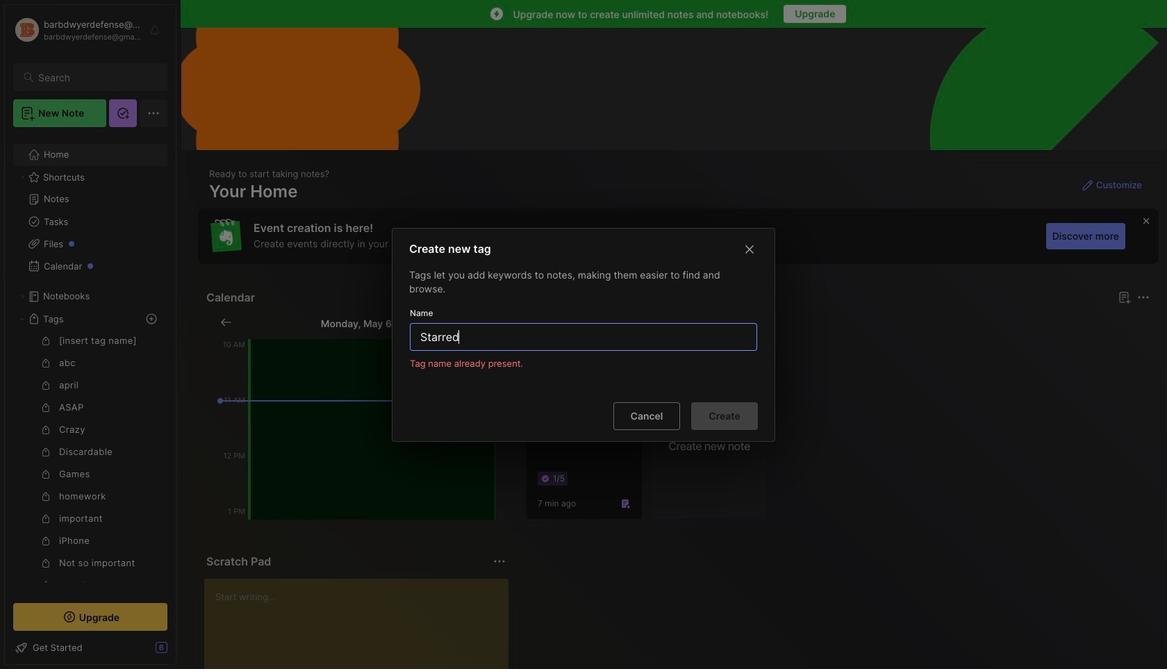 Task type: vqa. For each thing, say whether or not it's contained in the screenshot.
app
no



Task type: describe. For each thing, give the bounding box(es) containing it.
new evernote calendar event image
[[418, 289, 434, 306]]

close image
[[741, 241, 758, 257]]

Tag name text field
[[419, 323, 751, 350]]

new task image
[[437, 290, 451, 304]]

main element
[[0, 0, 181, 669]]

none search field inside main element
[[38, 69, 155, 85]]

Search text field
[[38, 71, 155, 84]]

expand notebooks image
[[18, 293, 26, 301]]



Task type: locate. For each thing, give the bounding box(es) containing it.
1 tab from the left
[[529, 314, 569, 331]]

None search field
[[38, 69, 155, 85]]

1 horizontal spatial tab
[[575, 314, 631, 331]]

tab
[[529, 314, 569, 331], [575, 314, 631, 331]]

0 horizontal spatial tab
[[529, 314, 569, 331]]

tab list
[[529, 314, 1148, 331]]

Start writing… text field
[[215, 579, 508, 669]]

tree inside main element
[[5, 135, 176, 669]]

tree
[[5, 135, 176, 669]]

2 tab from the left
[[575, 314, 631, 331]]

expand tags image
[[18, 315, 26, 323]]

group
[[13, 330, 167, 669]]

group inside main element
[[13, 330, 167, 669]]

row group
[[526, 339, 776, 528]]



